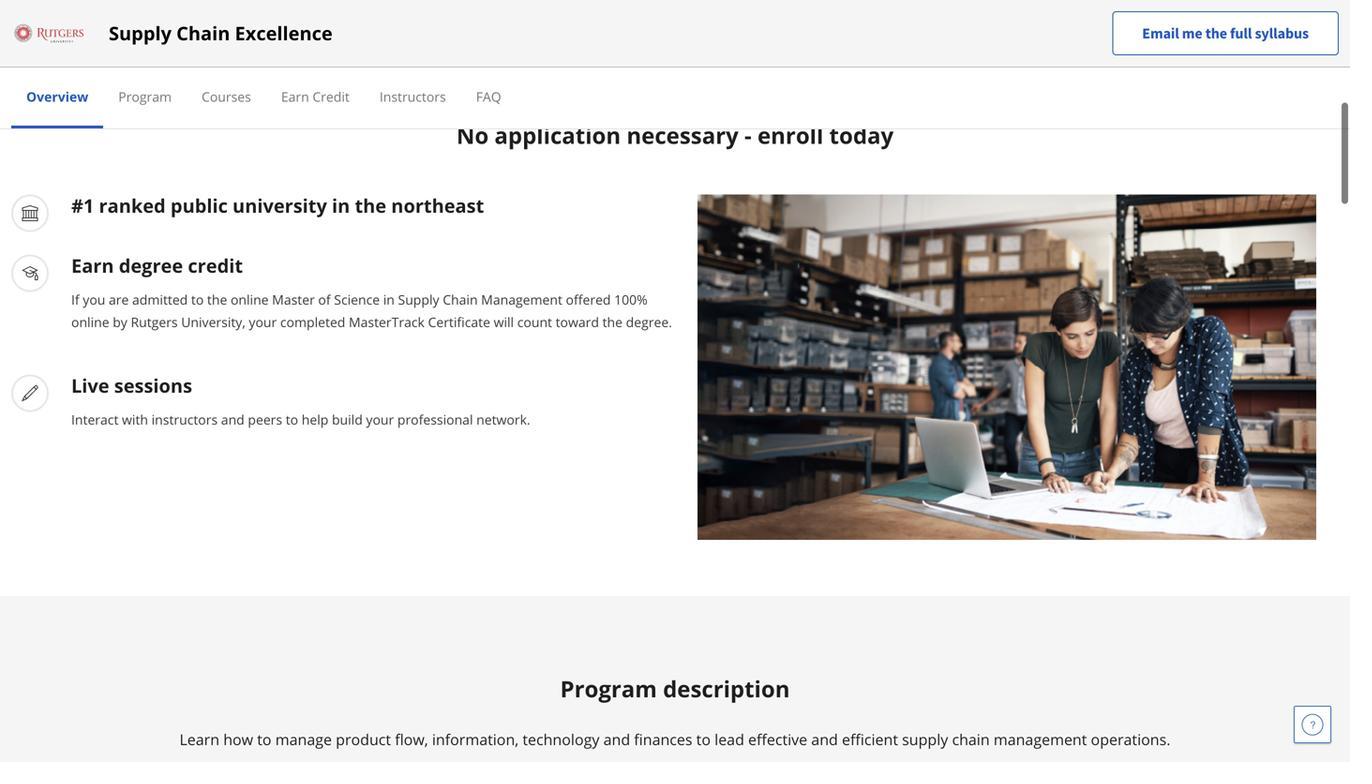 Task type: vqa. For each thing, say whether or not it's contained in the screenshot.
the necessary
yes



Task type: describe. For each thing, give the bounding box(es) containing it.
count
[[518, 313, 552, 331]]

interact
[[71, 411, 119, 428]]

no
[[457, 120, 489, 150]]

instructors
[[152, 411, 218, 428]]

flow,
[[395, 730, 428, 750]]

program link
[[118, 88, 172, 106]]

in inside the if you are admitted to the online master of science in supply chain management offered 100% online by rutgers university, your completed mastertrack certificate will count toward the degree.
[[383, 291, 395, 308]]

master
[[272, 291, 315, 308]]

instructors
[[380, 88, 446, 106]]

to inside the if you are admitted to the online master of science in supply chain management offered 100% online by rutgers university, your completed mastertrack certificate will count toward the degree.
[[191, 291, 204, 308]]

today
[[830, 120, 894, 150]]

product
[[336, 730, 391, 750]]

syllabus
[[1255, 24, 1309, 43]]

build
[[332, 411, 363, 428]]

live sessions
[[71, 373, 192, 398]]

you
[[83, 291, 105, 308]]

0 horizontal spatial and
[[221, 411, 245, 428]]

overview
[[26, 88, 88, 106]]

description
[[663, 674, 790, 704]]

2 horizontal spatial and
[[812, 730, 838, 750]]

finances
[[634, 730, 693, 750]]

courses
[[202, 88, 251, 106]]

supply
[[902, 730, 949, 750]]

me
[[1183, 24, 1203, 43]]

the up university,
[[207, 291, 227, 308]]

lead
[[715, 730, 745, 750]]

of
[[318, 291, 331, 308]]

supply chain excellence
[[109, 20, 333, 46]]

courses link
[[202, 88, 251, 106]]

degree.
[[626, 313, 672, 331]]

university
[[233, 193, 327, 218]]

0 vertical spatial chain
[[176, 20, 230, 46]]

northeast
[[391, 193, 484, 218]]

learn how to manage product flow, information, technology and finances to lead effective and efficient supply chain management operations.
[[180, 730, 1171, 750]]

interact with instructors and peers to help build your professional network.
[[71, 411, 531, 428]]

your inside the if you are admitted to the online master of science in supply chain management offered 100% online by rutgers university, your completed mastertrack certificate will count toward the degree.
[[249, 313, 277, 331]]

1 horizontal spatial and
[[604, 730, 630, 750]]

email me the full syllabus button
[[1113, 11, 1339, 55]]

efficient
[[842, 730, 899, 750]]

earn credit
[[281, 88, 350, 106]]

credit
[[188, 253, 243, 278]]

email me the full syllabus
[[1143, 24, 1309, 43]]

0 vertical spatial in
[[332, 193, 350, 218]]

faq
[[476, 88, 502, 106]]

ranked
[[99, 193, 166, 218]]

to left help
[[286, 411, 298, 428]]

peers
[[248, 411, 282, 428]]

program for program description
[[560, 674, 657, 704]]

email
[[1143, 24, 1180, 43]]

sessions
[[114, 373, 192, 398]]

faq link
[[476, 88, 502, 106]]

earn for earn credit
[[281, 88, 309, 106]]

university,
[[181, 313, 246, 331]]

technology
[[523, 730, 600, 750]]

earn credit link
[[281, 88, 350, 106]]

are
[[109, 291, 129, 308]]

public
[[171, 193, 228, 218]]

management
[[481, 291, 563, 308]]



Task type: locate. For each thing, give the bounding box(es) containing it.
1 horizontal spatial your
[[366, 411, 394, 428]]

1 vertical spatial program
[[560, 674, 657, 704]]

certificate
[[428, 313, 491, 331]]

1 horizontal spatial chain
[[443, 291, 478, 308]]

application
[[495, 120, 621, 150]]

1 horizontal spatial in
[[383, 291, 395, 308]]

1 horizontal spatial supply
[[398, 291, 440, 308]]

how
[[223, 730, 253, 750]]

0 horizontal spatial earn
[[71, 253, 114, 278]]

and left finances on the bottom of page
[[604, 730, 630, 750]]

science
[[334, 291, 380, 308]]

earn left credit
[[281, 88, 309, 106]]

the
[[1206, 24, 1228, 43], [355, 193, 387, 218], [207, 291, 227, 308], [603, 313, 623, 331]]

to up university,
[[191, 291, 204, 308]]

offered
[[566, 291, 611, 308]]

your down master
[[249, 313, 277, 331]]

learn
[[180, 730, 220, 750]]

in right university
[[332, 193, 350, 218]]

online up university,
[[231, 291, 269, 308]]

earn
[[281, 88, 309, 106], [71, 253, 114, 278]]

online down you
[[71, 313, 109, 331]]

program up technology
[[560, 674, 657, 704]]

will
[[494, 313, 514, 331]]

0 vertical spatial earn
[[281, 88, 309, 106]]

1 horizontal spatial earn
[[281, 88, 309, 106]]

earn inside certificate menu element
[[281, 88, 309, 106]]

0 horizontal spatial program
[[118, 88, 172, 106]]

online
[[231, 291, 269, 308], [71, 313, 109, 331]]

your right the build
[[366, 411, 394, 428]]

enroll
[[758, 120, 824, 150]]

help
[[302, 411, 329, 428]]

1 horizontal spatial program
[[560, 674, 657, 704]]

0 vertical spatial your
[[249, 313, 277, 331]]

1 vertical spatial your
[[366, 411, 394, 428]]

supply up the mastertrack
[[398, 291, 440, 308]]

0 horizontal spatial supply
[[109, 20, 172, 46]]

#1 ranked public university in the northeast
[[71, 193, 484, 218]]

with
[[122, 411, 148, 428]]

earn for earn degree credit
[[71, 253, 114, 278]]

necessary
[[627, 120, 739, 150]]

the right the me
[[1206, 24, 1228, 43]]

overview link
[[26, 88, 88, 106]]

supply up program link
[[109, 20, 172, 46]]

program left courses
[[118, 88, 172, 106]]

0 horizontal spatial in
[[332, 193, 350, 218]]

rutgers
[[131, 313, 178, 331]]

0 horizontal spatial online
[[71, 313, 109, 331]]

chain
[[176, 20, 230, 46], [443, 291, 478, 308]]

1 vertical spatial in
[[383, 291, 395, 308]]

no application necessary - enroll today
[[457, 120, 894, 150]]

1 horizontal spatial online
[[231, 291, 269, 308]]

certificate menu element
[[11, 68, 1339, 129]]

and
[[221, 411, 245, 428], [604, 730, 630, 750], [812, 730, 838, 750]]

program for program link
[[118, 88, 172, 106]]

rutgers university image
[[11, 18, 86, 48]]

help center image
[[1302, 714, 1324, 736]]

excellence
[[235, 20, 333, 46]]

1 vertical spatial online
[[71, 313, 109, 331]]

-
[[745, 120, 752, 150]]

degree
[[119, 253, 183, 278]]

to
[[191, 291, 204, 308], [286, 411, 298, 428], [257, 730, 272, 750], [697, 730, 711, 750]]

in
[[332, 193, 350, 218], [383, 291, 395, 308]]

earn degree credit
[[71, 253, 243, 278]]

management
[[994, 730, 1088, 750]]

1 vertical spatial supply
[[398, 291, 440, 308]]

your
[[249, 313, 277, 331], [366, 411, 394, 428]]

if you are admitted to the online master of science in supply chain management offered 100% online by rutgers university, your completed mastertrack certificate will count toward the degree.
[[71, 291, 672, 331]]

instructors link
[[380, 88, 446, 106]]

the down 100%
[[603, 313, 623, 331]]

earn up you
[[71, 253, 114, 278]]

if
[[71, 291, 79, 308]]

program
[[118, 88, 172, 106], [560, 674, 657, 704]]

full
[[1231, 24, 1253, 43]]

0 vertical spatial program
[[118, 88, 172, 106]]

#1
[[71, 193, 94, 218]]

chain up 'certificate'
[[443, 291, 478, 308]]

chain inside the if you are admitted to the online master of science in supply chain management offered 100% online by rutgers university, your completed mastertrack certificate will count toward the degree.
[[443, 291, 478, 308]]

manage
[[276, 730, 332, 750]]

0 vertical spatial supply
[[109, 20, 172, 46]]

supply inside the if you are admitted to the online master of science in supply chain management offered 100% online by rutgers university, your completed mastertrack certificate will count toward the degree.
[[398, 291, 440, 308]]

100%
[[615, 291, 648, 308]]

information,
[[432, 730, 519, 750]]

in up the mastertrack
[[383, 291, 395, 308]]

chain
[[953, 730, 990, 750]]

admitted
[[132, 291, 188, 308]]

0 vertical spatial online
[[231, 291, 269, 308]]

by
[[113, 313, 127, 331]]

to right how
[[257, 730, 272, 750]]

1 vertical spatial earn
[[71, 253, 114, 278]]

0 horizontal spatial your
[[249, 313, 277, 331]]

operations.
[[1091, 730, 1171, 750]]

network.
[[477, 411, 531, 428]]

to left lead
[[697, 730, 711, 750]]

rutgers campus image
[[698, 194, 1317, 540]]

professional
[[398, 411, 473, 428]]

supply
[[109, 20, 172, 46], [398, 291, 440, 308]]

the left northeast
[[355, 193, 387, 218]]

0 horizontal spatial chain
[[176, 20, 230, 46]]

and left efficient
[[812, 730, 838, 750]]

completed
[[280, 313, 346, 331]]

program inside certificate menu element
[[118, 88, 172, 106]]

live
[[71, 373, 109, 398]]

chain up courses
[[176, 20, 230, 46]]

program description
[[560, 674, 790, 704]]

mastertrack
[[349, 313, 425, 331]]

toward
[[556, 313, 599, 331]]

the inside button
[[1206, 24, 1228, 43]]

1 vertical spatial chain
[[443, 291, 478, 308]]

and left peers
[[221, 411, 245, 428]]

effective
[[749, 730, 808, 750]]

credit
[[313, 88, 350, 106]]



